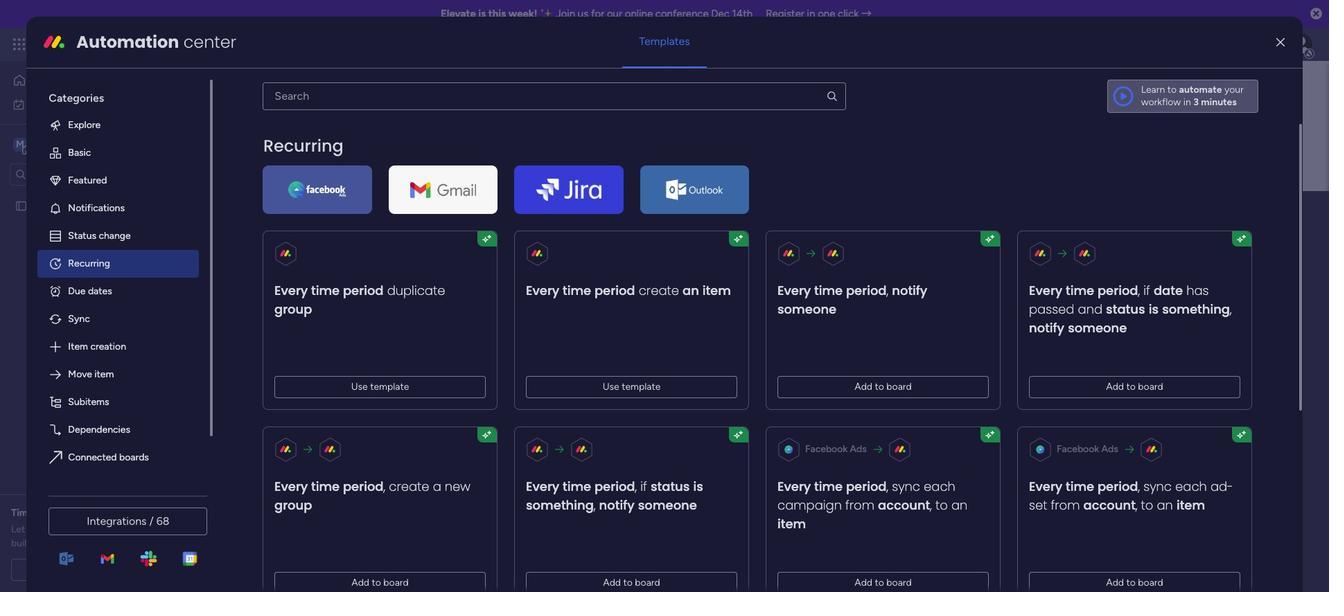 Task type: describe. For each thing, give the bounding box(es) containing it.
, inside the , sync each ad- set from
[[1139, 478, 1140, 495]]

dec
[[711, 8, 730, 20]]

your
[[1225, 84, 1244, 96]]

template for create
[[622, 381, 661, 393]]

set
[[1029, 497, 1048, 514]]

connected
[[68, 452, 117, 464]]

68
[[156, 515, 169, 528]]

so
[[33, 538, 43, 550]]

dashboards
[[312, 313, 362, 324]]

time for an expert review let our experts review what you've built so far. free of charge
[[11, 507, 162, 550]]

status change
[[68, 230, 131, 242]]

if for date
[[1144, 282, 1151, 299]]

each for , sync each campaign from
[[924, 478, 956, 495]]

explore
[[68, 119, 101, 131]]

group inside the every time period , create a new group
[[275, 497, 312, 514]]

if for status
[[641, 478, 647, 495]]

brad klo image
[[1290, 33, 1313, 55]]

use template for duplicate
[[351, 381, 409, 393]]

integrations / 68 button
[[49, 508, 207, 536]]

0 vertical spatial our
[[607, 8, 622, 20]]

item
[[68, 341, 88, 353]]

someone for status
[[1068, 319, 1127, 337]]

Main workspace field
[[342, 196, 1273, 227]]

subitems option
[[38, 389, 199, 416]]

main workspace inside workspace selection element
[[32, 138, 114, 151]]

what
[[110, 524, 131, 536]]

schedule a meeting
[[45, 564, 131, 576]]

status
[[68, 230, 96, 242]]

has
[[1187, 282, 1209, 299]]

register in one click →
[[766, 8, 872, 20]]

a inside button
[[88, 564, 93, 576]]

0 horizontal spatial in
[[452, 313, 460, 324]]

due dates
[[68, 285, 112, 297]]

status inside "every time period , if status is something , notify someone"
[[651, 478, 690, 495]]

passed
[[1029, 301, 1075, 318]]

every time period create an item
[[526, 282, 731, 299]]

use template for create
[[603, 381, 661, 393]]

connected boards option
[[38, 444, 199, 472]]

register
[[766, 8, 805, 20]]

0 vertical spatial this
[[488, 8, 506, 20]]

explore option
[[38, 111, 199, 139]]

has passed and
[[1029, 282, 1209, 318]]

move item
[[68, 369, 114, 380]]

free
[[61, 538, 80, 550]]

connected boards
[[68, 452, 149, 464]]

, inside every time period , notify someone
[[887, 282, 889, 299]]

, inside , sync each campaign from
[[887, 478, 889, 495]]

ads for set
[[1102, 443, 1119, 455]]

workspace selection element
[[13, 136, 116, 154]]

schedule a meeting button
[[11, 559, 166, 581]]

dependencies option
[[38, 416, 199, 444]]

1 horizontal spatial public board image
[[262, 343, 277, 358]]

visited
[[383, 313, 412, 324]]

register in one click → link
[[766, 8, 872, 20]]

experts
[[44, 524, 77, 536]]

my work button
[[8, 93, 149, 115]]

facebook ads for set
[[1057, 443, 1119, 455]]

conference
[[655, 8, 709, 20]]

0 vertical spatial create
[[639, 282, 679, 299]]

a inside the every time period , create a new group
[[433, 478, 442, 495]]

sync
[[68, 313, 90, 325]]

sync option
[[38, 306, 199, 333]]

date
[[1154, 282, 1183, 299]]

an inside account , to an item
[[952, 497, 968, 514]]

account for set
[[1084, 497, 1136, 514]]

add workspace description
[[344, 230, 463, 242]]

, inside status is something , notify someone
[[1230, 301, 1232, 318]]

integrations
[[87, 515, 147, 528]]

Search for a column type search field
[[263, 82, 846, 110]]

and inside has passed and
[[1078, 301, 1103, 318]]

online
[[625, 8, 653, 20]]

is for something
[[1149, 301, 1159, 318]]

notify for status is something , notify someone
[[1029, 319, 1065, 337]]

time inside "every time period , if status is something , notify someone"
[[563, 478, 592, 495]]

time inside the every time period , create a new group
[[311, 478, 340, 495]]

template for duplicate
[[370, 381, 409, 393]]

featured
[[68, 175, 107, 186]]

every inside every time period duplicate group
[[275, 282, 308, 299]]

facebook ads for from
[[806, 443, 867, 455]]

1 vertical spatial this
[[462, 313, 478, 324]]

recently
[[414, 313, 450, 324]]

, inside the every time period , create a new group
[[384, 478, 386, 495]]

0 vertical spatial for
[[591, 8, 604, 20]]

facebook for from
[[806, 443, 848, 455]]

Search in workspace field
[[29, 166, 116, 182]]

m
[[16, 138, 24, 150]]

categories
[[49, 91, 104, 105]]

14th
[[732, 8, 753, 20]]

move
[[68, 369, 92, 380]]

notifications
[[68, 202, 125, 214]]

description
[[414, 230, 463, 242]]

item inside account , to an item
[[778, 515, 806, 533]]

time inside every time period , notify someone
[[815, 282, 843, 299]]

categories heading
[[38, 80, 199, 111]]

boards for recent boards
[[299, 279, 333, 293]]

monday
[[62, 36, 109, 52]]

new
[[445, 478, 471, 495]]

elevate is this week! ✨ join us for our online conference dec 14th
[[441, 8, 753, 20]]

✨
[[540, 8, 553, 20]]

creation
[[90, 341, 126, 353]]

learn to automate
[[1141, 84, 1222, 96]]

workspace image
[[13, 137, 27, 152]]

every time period for from
[[778, 478, 887, 495]]

let
[[11, 524, 25, 536]]

workflow
[[1141, 96, 1181, 108]]

account , to an item for ad-
[[1084, 497, 1206, 514]]

work for monday
[[112, 36, 137, 52]]

management
[[140, 36, 215, 52]]

basic
[[68, 147, 91, 159]]

members
[[350, 279, 396, 293]]

every time period for set
[[1029, 478, 1139, 495]]

is inside "every time period , if status is something , notify someone"
[[694, 478, 704, 495]]

automation center
[[76, 30, 236, 53]]

you
[[365, 313, 381, 324]]

minutes
[[1201, 96, 1237, 108]]

us
[[578, 8, 589, 20]]

plans
[[261, 38, 284, 50]]

duplicate
[[387, 282, 445, 299]]

use template button for create
[[526, 376, 738, 398]]

see plans
[[242, 38, 284, 50]]

account , to an item for campaign
[[778, 497, 968, 533]]

boards and dashboards you visited recently in this workspace
[[261, 313, 527, 324]]

help
[[1223, 558, 1248, 571]]

home
[[32, 74, 58, 86]]

every time period , create a new group
[[275, 478, 471, 514]]

each for , sync each ad- set from
[[1176, 478, 1207, 495]]

ad-
[[1211, 478, 1234, 495]]

sync for ad-
[[1144, 478, 1172, 495]]

0 vertical spatial in
[[807, 8, 815, 20]]

automate
[[1179, 84, 1222, 96]]

group inside every time period duplicate group
[[275, 301, 312, 318]]

, sync each ad- set from
[[1029, 478, 1234, 514]]

notifications option
[[38, 195, 199, 222]]



Task type: locate. For each thing, give the bounding box(es) containing it.
main workspace down "explore"
[[32, 138, 114, 151]]

3
[[1194, 96, 1199, 108]]

search image
[[826, 90, 838, 102]]

1 ads from the left
[[850, 443, 867, 455]]

1 vertical spatial recurring
[[68, 258, 110, 269]]

test list box
[[0, 191, 177, 405]]

in left one
[[807, 8, 815, 20]]

center
[[183, 30, 236, 53]]

work for my
[[46, 98, 67, 110]]

2 vertical spatial in
[[452, 313, 460, 324]]

1 horizontal spatial account
[[1084, 497, 1136, 514]]

every time period , if status is something , notify someone
[[526, 478, 704, 514]]

time
[[311, 282, 340, 299], [563, 282, 592, 299], [815, 282, 843, 299], [1066, 282, 1095, 299], [311, 478, 340, 495], [563, 478, 592, 495], [815, 478, 843, 495], [1066, 478, 1095, 495]]

of
[[83, 538, 92, 550]]

1 from from the left
[[846, 497, 875, 514]]

due
[[68, 285, 86, 297]]

see
[[242, 38, 259, 50]]

review
[[95, 507, 125, 519], [79, 524, 107, 536]]

0 vertical spatial public board image
[[15, 199, 28, 212]]

period inside every time period , notify someone
[[846, 282, 887, 299]]

someone inside "every time period , if status is something , notify someone"
[[638, 497, 697, 514]]

0 horizontal spatial facebook ads
[[806, 443, 867, 455]]

built
[[11, 538, 30, 550]]

boards for connected boards
[[119, 452, 149, 464]]

1 vertical spatial main
[[346, 196, 399, 227]]

0 horizontal spatial each
[[924, 478, 956, 495]]

1 horizontal spatial something
[[1163, 301, 1230, 318]]

someone
[[778, 301, 837, 318], [1068, 319, 1127, 337], [638, 497, 697, 514]]

/
[[149, 515, 154, 528]]

None search field
[[263, 82, 846, 110]]

due dates option
[[38, 278, 199, 306]]

someone for every
[[778, 301, 837, 318]]

boards right recent
[[299, 279, 333, 293]]

1 horizontal spatial ads
[[1102, 443, 1119, 455]]

0 horizontal spatial use template button
[[275, 376, 486, 398]]

2 facebook ads from the left
[[1057, 443, 1119, 455]]

test
[[33, 200, 51, 212]]

schedule
[[45, 564, 86, 576]]

create inside the every time period , create a new group
[[389, 478, 430, 495]]

dates
[[88, 285, 112, 297]]

2 vertical spatial someone
[[638, 497, 697, 514]]

0 horizontal spatial main
[[32, 138, 56, 151]]

notify inside "every time period , if status is something , notify someone"
[[599, 497, 635, 514]]

a
[[433, 478, 442, 495], [88, 564, 93, 576]]

from right campaign
[[846, 497, 875, 514]]

1 use template from the left
[[351, 381, 409, 393]]

main workspace up the description
[[346, 196, 524, 227]]

from inside , sync each campaign from
[[846, 497, 875, 514]]

join
[[556, 8, 575, 20]]

2 use template from the left
[[603, 381, 661, 393]]

status inside status is something , notify someone
[[1106, 301, 1146, 318]]

our inside time for an expert review let our experts review what you've built so far. free of charge
[[27, 524, 42, 536]]

create
[[639, 282, 679, 299], [389, 478, 430, 495]]

every time period duplicate group
[[275, 282, 445, 318]]

2 sync from the left
[[1144, 478, 1172, 495]]

recurring inside option
[[68, 258, 110, 269]]

1 horizontal spatial main workspace
[[346, 196, 524, 227]]

our left online
[[607, 8, 622, 20]]

click
[[838, 8, 859, 20]]

move item option
[[38, 361, 199, 389]]

1 horizontal spatial use
[[603, 381, 620, 393]]

elevate
[[441, 8, 476, 20]]

facebook for set
[[1057, 443, 1099, 455]]

1 horizontal spatial and
[[1078, 301, 1103, 318]]

1 vertical spatial our
[[27, 524, 42, 536]]

and
[[1078, 301, 1103, 318], [294, 313, 310, 324]]

2 ads from the left
[[1102, 443, 1119, 455]]

main workspace
[[32, 138, 114, 151], [346, 196, 524, 227]]

1 template from the left
[[370, 381, 409, 393]]

facebook ads up , sync each campaign from
[[806, 443, 867, 455]]

, sync each campaign from
[[778, 478, 956, 514]]

facebook ads up the , sync each ad- set from
[[1057, 443, 1119, 455]]

every inside the every time period , create a new group
[[275, 478, 308, 495]]

time
[[11, 507, 33, 519]]

use template button for duplicate
[[275, 376, 486, 398]]

2 account , to an item from the left
[[1084, 497, 1206, 514]]

1 account , to an item from the left
[[778, 497, 968, 533]]

0 horizontal spatial sync
[[892, 478, 921, 495]]

integrations / 68
[[87, 515, 169, 528]]

categories list box
[[38, 80, 213, 500]]

0 horizontal spatial and
[[294, 313, 310, 324]]

0 horizontal spatial use
[[351, 381, 368, 393]]

charge
[[94, 538, 124, 550]]

1 vertical spatial a
[[88, 564, 93, 576]]

in inside your workflow in
[[1183, 96, 1191, 108]]

0 horizontal spatial recurring
[[68, 258, 110, 269]]

0 vertical spatial is
[[478, 8, 486, 20]]

2 template from the left
[[622, 381, 661, 393]]

every time period , if date
[[1029, 282, 1183, 299]]

for right "time"
[[35, 507, 48, 519]]

something inside "every time period , if status is something , notify someone"
[[526, 497, 594, 514]]

every time period , notify someone
[[778, 282, 928, 318]]

featured option
[[38, 167, 199, 195]]

, inside account , to an item
[[931, 497, 932, 514]]

1 use from the left
[[351, 381, 368, 393]]

sync for campaign
[[892, 478, 921, 495]]

every time period up set at the bottom of the page
[[1029, 478, 1139, 495]]

1 vertical spatial main workspace
[[346, 196, 524, 227]]

workspace
[[59, 138, 114, 151], [405, 196, 524, 227], [365, 230, 412, 242], [480, 313, 527, 324]]

this left week!
[[488, 8, 506, 20]]

see plans button
[[224, 34, 290, 55]]

1 horizontal spatial a
[[433, 478, 442, 495]]

status change option
[[38, 222, 199, 250]]

0 vertical spatial boards
[[299, 279, 333, 293]]

week!
[[509, 8, 537, 20]]

1 horizontal spatial from
[[1051, 497, 1080, 514]]

meeting
[[96, 564, 131, 576]]

1 horizontal spatial is
[[694, 478, 704, 495]]

1 sync from the left
[[892, 478, 921, 495]]

and right boards
[[294, 313, 310, 324]]

1 vertical spatial in
[[1183, 96, 1191, 108]]

0 vertical spatial notify
[[892, 282, 928, 299]]

our
[[607, 8, 622, 20], [27, 524, 42, 536]]

if inside "every time period , if status is something , notify someone"
[[641, 478, 647, 495]]

and down every time period , if date
[[1078, 301, 1103, 318]]

permissions
[[413, 279, 472, 293]]

facebook
[[806, 443, 848, 455], [1057, 443, 1099, 455]]

0 vertical spatial main workspace
[[32, 138, 114, 151]]

each inside the , sync each ad- set from
[[1176, 478, 1207, 495]]

,
[[887, 282, 889, 299], [1139, 282, 1140, 299], [1230, 301, 1232, 318], [384, 478, 386, 495], [635, 478, 637, 495], [887, 478, 889, 495], [1139, 478, 1140, 495], [594, 497, 596, 514], [931, 497, 932, 514], [1136, 497, 1138, 514]]

1 horizontal spatial our
[[607, 8, 622, 20]]

2 horizontal spatial is
[[1149, 301, 1159, 318]]

my
[[30, 98, 44, 110]]

1 account from the left
[[878, 497, 931, 514]]

ads up , sync each campaign from
[[850, 443, 867, 455]]

notify inside every time period , notify someone
[[892, 282, 928, 299]]

review up of
[[79, 524, 107, 536]]

0 horizontal spatial our
[[27, 524, 42, 536]]

period inside the every time period , create a new group
[[343, 478, 384, 495]]

ads up the , sync each ad- set from
[[1102, 443, 1119, 455]]

0 horizontal spatial account
[[878, 497, 931, 514]]

from right set at the bottom of the page
[[1051, 497, 1080, 514]]

someone inside every time period , notify someone
[[778, 301, 837, 318]]

every time period up campaign
[[778, 478, 887, 495]]

dependencies
[[68, 424, 130, 436]]

2 horizontal spatial in
[[1183, 96, 1191, 108]]

main inside workspace selection element
[[32, 138, 56, 151]]

something inside status is something , notify someone
[[1163, 301, 1230, 318]]

2 use template button from the left
[[526, 376, 738, 398]]

public board image inside test list box
[[15, 199, 28, 212]]

1 horizontal spatial sync
[[1144, 478, 1172, 495]]

notify for every time period , notify someone
[[892, 282, 928, 299]]

public board image left test
[[15, 199, 28, 212]]

one
[[818, 8, 835, 20]]

item
[[703, 282, 731, 299], [94, 369, 114, 380], [1177, 497, 1206, 514], [778, 515, 806, 533]]

is for this
[[478, 8, 486, 20]]

each inside , sync each campaign from
[[924, 478, 956, 495]]

main right workspace image
[[32, 138, 56, 151]]

work inside button
[[46, 98, 67, 110]]

option down connected boards
[[38, 472, 199, 500]]

0 horizontal spatial template
[[370, 381, 409, 393]]

boards down dependencies option
[[119, 452, 149, 464]]

for right us
[[591, 8, 604, 20]]

0 horizontal spatial every time period
[[778, 478, 887, 495]]

a left meeting
[[88, 564, 93, 576]]

1 vertical spatial create
[[389, 478, 430, 495]]

1 horizontal spatial if
[[1144, 282, 1151, 299]]

work right my
[[46, 98, 67, 110]]

learn
[[1141, 84, 1165, 96]]

public board image
[[15, 199, 28, 212], [262, 343, 277, 358]]

0 horizontal spatial main workspace
[[32, 138, 114, 151]]

account for from
[[878, 497, 931, 514]]

basic option
[[38, 139, 199, 167]]

far.
[[45, 538, 59, 550]]

1 horizontal spatial account , to an item
[[1084, 497, 1206, 514]]

an inside time for an expert review let our experts review what you've built so far. free of charge
[[51, 507, 61, 519]]

status is something , notify someone
[[1029, 301, 1232, 337]]

1 vertical spatial review
[[79, 524, 107, 536]]

0 vertical spatial a
[[433, 478, 442, 495]]

this right recently
[[462, 313, 478, 324]]

help button
[[1212, 553, 1260, 576]]

main up add workspace description
[[346, 196, 399, 227]]

1 horizontal spatial facebook ads
[[1057, 443, 1119, 455]]

sync inside the , sync each ad- set from
[[1144, 478, 1172, 495]]

1 vertical spatial option
[[38, 472, 199, 500]]

use for duplicate
[[351, 381, 368, 393]]

1 group from the top
[[275, 301, 312, 318]]

for inside time for an expert review let our experts review what you've built so far. free of charge
[[35, 507, 48, 519]]

1 horizontal spatial create
[[639, 282, 679, 299]]

in right recently
[[452, 313, 460, 324]]

0 horizontal spatial a
[[88, 564, 93, 576]]

in left 3 in the right of the page
[[1183, 96, 1191, 108]]

use for create
[[603, 381, 620, 393]]

1 horizontal spatial status
[[1106, 301, 1146, 318]]

0 horizontal spatial someone
[[638, 497, 697, 514]]

public board image down boards
[[262, 343, 277, 358]]

sync inside , sync each campaign from
[[892, 478, 921, 495]]

1 horizontal spatial in
[[807, 8, 815, 20]]

0 vertical spatial option
[[0, 193, 177, 196]]

0 horizontal spatial is
[[478, 8, 486, 20]]

2 from from the left
[[1051, 497, 1080, 514]]

0 horizontal spatial something
[[526, 497, 594, 514]]

0 horizontal spatial for
[[35, 507, 48, 519]]

recurring option
[[38, 250, 199, 278]]

item creation
[[68, 341, 126, 353]]

notify inside status is something , notify someone
[[1029, 319, 1065, 337]]

an
[[683, 282, 700, 299], [952, 497, 968, 514], [1157, 497, 1173, 514], [51, 507, 61, 519]]

from inside the , sync each ad- set from
[[1051, 497, 1080, 514]]

2 account from the left
[[1084, 497, 1136, 514]]

0 horizontal spatial notify
[[599, 497, 635, 514]]

0 horizontal spatial use template
[[351, 381, 409, 393]]

0 vertical spatial if
[[1144, 282, 1151, 299]]

1 horizontal spatial work
[[112, 36, 137, 52]]

1 facebook ads from the left
[[806, 443, 867, 455]]

0 vertical spatial someone
[[778, 301, 837, 318]]

1 horizontal spatial for
[[591, 8, 604, 20]]

main
[[32, 138, 56, 151], [346, 196, 399, 227]]

1 horizontal spatial notify
[[892, 282, 928, 299]]

item creation option
[[38, 333, 199, 361]]

0 vertical spatial review
[[95, 507, 125, 519]]

your workflow in
[[1141, 84, 1244, 108]]

add to board button
[[778, 376, 989, 398], [1029, 376, 1241, 398], [275, 572, 486, 593], [526, 572, 738, 593], [778, 572, 989, 593], [1029, 572, 1241, 593]]

monday work management
[[62, 36, 215, 52]]

a left new
[[433, 478, 442, 495]]

1 every time period from the left
[[778, 478, 887, 495]]

1 use template button from the left
[[275, 376, 486, 398]]

1 horizontal spatial each
[[1176, 478, 1207, 495]]

0 vertical spatial main
[[32, 138, 56, 151]]

someone inside status is something , notify someone
[[1068, 319, 1127, 337]]

review up what
[[95, 507, 125, 519]]

0 horizontal spatial if
[[641, 478, 647, 495]]

option
[[0, 193, 177, 196], [38, 472, 199, 500]]

2 each from the left
[[1176, 478, 1207, 495]]

1 horizontal spatial main
[[346, 196, 399, 227]]

boards inside "option"
[[119, 452, 149, 464]]

work right monday
[[112, 36, 137, 52]]

recent
[[261, 279, 297, 293]]

0 horizontal spatial this
[[462, 313, 478, 324]]

status
[[1106, 301, 1146, 318], [651, 478, 690, 495]]

1 vertical spatial notify
[[1029, 319, 1065, 337]]

each
[[924, 478, 956, 495], [1176, 478, 1207, 495]]

1 each from the left
[[924, 478, 956, 495]]

1 vertical spatial someone
[[1068, 319, 1127, 337]]

item inside option
[[94, 369, 114, 380]]

1 vertical spatial for
[[35, 507, 48, 519]]

1 horizontal spatial recurring
[[264, 134, 344, 157]]

work
[[112, 36, 137, 52], [46, 98, 67, 110]]

option down featured
[[0, 193, 177, 196]]

1 vertical spatial something
[[526, 497, 594, 514]]

0 horizontal spatial from
[[846, 497, 875, 514]]

0 vertical spatial recurring
[[264, 134, 344, 157]]

1 facebook from the left
[[806, 443, 848, 455]]

account
[[878, 497, 931, 514], [1084, 497, 1136, 514]]

0 horizontal spatial create
[[389, 478, 430, 495]]

2 vertical spatial is
[[694, 478, 704, 495]]

2 vertical spatial notify
[[599, 497, 635, 514]]

1 vertical spatial if
[[641, 478, 647, 495]]

1 vertical spatial boards
[[119, 452, 149, 464]]

automation  center image
[[43, 31, 65, 53]]

select product image
[[12, 37, 26, 51]]

if
[[1144, 282, 1151, 299], [641, 478, 647, 495]]

0 horizontal spatial public board image
[[15, 199, 28, 212]]

→
[[862, 8, 872, 20]]

boards
[[261, 313, 291, 324]]

2 every time period from the left
[[1029, 478, 1139, 495]]

to inside account , to an item
[[936, 497, 948, 514]]

3 minutes
[[1194, 96, 1237, 108]]

is inside status is something , notify someone
[[1149, 301, 1159, 318]]

0 horizontal spatial boards
[[119, 452, 149, 464]]

2 group from the top
[[275, 497, 312, 514]]

automation
[[76, 30, 179, 53]]

1 horizontal spatial someone
[[778, 301, 837, 318]]

is
[[478, 8, 486, 20], [1149, 301, 1159, 318], [694, 478, 704, 495]]

for
[[591, 8, 604, 20], [35, 507, 48, 519]]

1 horizontal spatial boards
[[299, 279, 333, 293]]

1 vertical spatial status
[[651, 478, 690, 495]]

every inside "every time period , if status is something , notify someone"
[[526, 478, 560, 495]]

0 vertical spatial status
[[1106, 301, 1146, 318]]

our up so at left
[[27, 524, 42, 536]]

you've
[[134, 524, 162, 536]]

my work
[[30, 98, 67, 110]]

every inside every time period , notify someone
[[778, 282, 811, 299]]

period inside "every time period , if status is something , notify someone"
[[595, 478, 635, 495]]

time inside every time period duplicate group
[[311, 282, 340, 299]]

0 vertical spatial work
[[112, 36, 137, 52]]

home button
[[8, 69, 149, 91]]

0 horizontal spatial ads
[[850, 443, 867, 455]]

2 facebook from the left
[[1057, 443, 1099, 455]]

2 use from the left
[[603, 381, 620, 393]]

1 vertical spatial public board image
[[262, 343, 277, 358]]

0 horizontal spatial account , to an item
[[778, 497, 968, 533]]

1 vertical spatial work
[[46, 98, 67, 110]]

1 vertical spatial group
[[275, 497, 312, 514]]

ads for from
[[850, 443, 867, 455]]

period inside every time period duplicate group
[[343, 282, 384, 299]]



Task type: vqa. For each thing, say whether or not it's contained in the screenshot.
middle On
no



